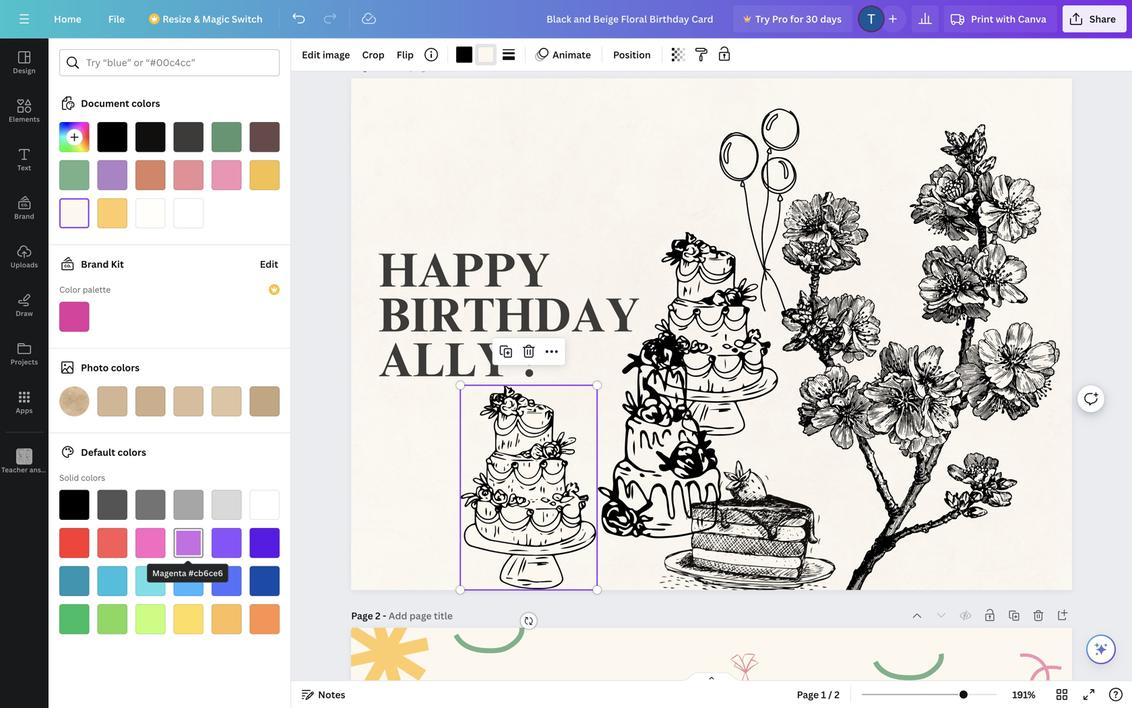 Task type: locate. For each thing, give the bounding box(es) containing it.
#c6a47f image
[[250, 386, 280, 416]]

page 2 -
[[351, 609, 389, 622]]

pink #ff66c4 image
[[136, 528, 166, 558], [136, 528, 166, 558]]

- for page 1 -
[[383, 60, 386, 72]]

magic
[[202, 12, 230, 25]]

bright red #ff3131 image
[[59, 528, 89, 558], [59, 528, 89, 558]]

#fef8ee image
[[478, 47, 494, 63], [59, 198, 89, 228]]

0 vertical spatial 1
[[376, 60, 381, 72]]

black #000000 image
[[59, 490, 89, 520], [59, 490, 89, 520]]

brand button
[[0, 184, 49, 233]]

edit for edit
[[260, 258, 278, 270]]

1 horizontal spatial 1
[[822, 688, 827, 701]]

ally !
[[379, 342, 536, 390]]

#f6c147 image
[[250, 160, 280, 190]]

elements button
[[0, 87, 49, 136]]

gray #a6a6a6 image
[[174, 490, 204, 520], [174, 490, 204, 520]]

/
[[829, 688, 833, 701]]

1 vertical spatial -
[[383, 609, 387, 622]]

share button
[[1063, 5, 1127, 32]]

0 vertical spatial 2
[[376, 609, 381, 622]]

for
[[791, 12, 804, 25]]

green #00bf63 image
[[59, 604, 89, 634], [59, 604, 89, 634]]

30
[[806, 12, 819, 25]]

1 horizontal spatial #fef8ee image
[[478, 47, 494, 63]]

brand for brand kit
[[81, 258, 109, 270]]

brand kit
[[81, 258, 124, 270]]

dark turquoise #0097b2 image
[[59, 566, 89, 596], [59, 566, 89, 596]]

flip button
[[392, 44, 419, 65]]

with
[[996, 12, 1016, 25]]

turquoise blue #5ce1e6 image
[[136, 566, 166, 596], [136, 566, 166, 596]]

2 vertical spatial page
[[797, 688, 819, 701]]

edit for edit image
[[302, 48, 321, 61]]

0 vertical spatial brand
[[14, 212, 34, 221]]

canva assistant image
[[1094, 641, 1110, 657]]

grass green #7ed957 image
[[97, 604, 127, 634]]

text
[[17, 163, 31, 172]]

0 horizontal spatial #fef8ee image
[[59, 198, 89, 228]]

notes
[[318, 688, 346, 701]]

1 vertical spatial #fef8ee image
[[59, 198, 89, 228]]

191%
[[1013, 688, 1036, 701]]

aqua blue #0cc0df image
[[97, 566, 127, 596], [97, 566, 127, 596]]

brand inside button
[[14, 212, 34, 221]]

#fef8ee image inside "color" group
[[478, 47, 494, 63]]

1
[[376, 60, 381, 72], [822, 688, 827, 701]]

0 vertical spatial -
[[383, 60, 386, 72]]

#eb8d96 image
[[174, 160, 204, 190]]

-
[[383, 60, 386, 72], [383, 609, 387, 622]]

#000000 image
[[456, 47, 473, 63], [97, 122, 127, 152], [97, 122, 127, 152]]

peach #ffbd59 image
[[212, 604, 242, 634], [212, 604, 242, 634]]

1 horizontal spatial 2
[[835, 688, 840, 701]]

#f491b4 image
[[212, 160, 242, 190], [212, 160, 242, 190]]

home
[[54, 12, 81, 25]]

colors
[[132, 97, 160, 110], [111, 361, 140, 374], [118, 446, 146, 459], [81, 472, 105, 483]]

page left page title text field
[[351, 609, 373, 622]]

#db8265 image
[[136, 160, 166, 190], [136, 160, 166, 190]]

dark gray #545454 image
[[97, 490, 127, 520], [97, 490, 127, 520]]

1 vertical spatial brand
[[81, 258, 109, 270]]

edit image
[[302, 48, 350, 61]]

#fef8ee image down #75b189 icon
[[59, 198, 89, 228]]

colors right default
[[118, 446, 146, 459]]

colors for solid colors
[[81, 472, 105, 483]]

&
[[194, 12, 200, 25]]

1 vertical spatial 1
[[822, 688, 827, 701]]

colors right solid
[[81, 472, 105, 483]]

0 vertical spatial #fef8ee image
[[478, 47, 494, 63]]

Page title text field
[[389, 59, 454, 73]]

Try "blue" or "#00c4cc" search field
[[86, 50, 271, 76]]

1 for /
[[822, 688, 827, 701]]

draw
[[16, 309, 33, 318]]

white #ffffff image
[[250, 490, 280, 520]]

1 vertical spatial page
[[351, 609, 373, 622]]

1 horizontal spatial edit
[[302, 48, 321, 61]]

yellow #ffde59 image
[[174, 604, 204, 634]]

colors right 'photo'
[[111, 361, 140, 374]]

1 vertical spatial edit
[[260, 258, 278, 270]]

Design title text field
[[536, 5, 728, 32]]

0 vertical spatial #fef8ee image
[[478, 47, 494, 63]]

- left page title text field
[[383, 609, 387, 622]]

0 vertical spatial page
[[351, 60, 373, 72]]

#fef8ee image right #000000 image
[[478, 47, 494, 63]]

happy
[[379, 252, 551, 300]]

purple #8c52ff image
[[212, 528, 242, 558], [212, 528, 242, 558]]

#c6a47f image
[[250, 386, 280, 416]]

Page title text field
[[389, 609, 454, 622]]

page left /
[[797, 688, 819, 701]]

brand up uploads "button"
[[14, 212, 34, 221]]

#fef8ee image
[[478, 47, 494, 63], [59, 198, 89, 228]]

2 right /
[[835, 688, 840, 701]]

1 left /
[[822, 688, 827, 701]]

light gray #d9d9d9 image
[[212, 490, 242, 520], [212, 490, 242, 520]]

#000000 image
[[456, 47, 473, 63]]

2 left page title text field
[[376, 609, 381, 622]]

page for page 2
[[351, 609, 373, 622]]

projects
[[11, 357, 38, 366]]

solid colors
[[59, 472, 105, 483]]

0 horizontal spatial edit
[[260, 258, 278, 270]]

apps
[[16, 406, 33, 415]]

1 horizontal spatial #fef8ee image
[[478, 47, 494, 63]]

0 horizontal spatial brand
[[14, 212, 34, 221]]

page for page 1
[[351, 60, 373, 72]]

#fef8ee image right #000000 image
[[478, 47, 494, 63]]

#fef8ee image down #75b189 icon
[[59, 198, 89, 228]]

1 for -
[[376, 60, 381, 72]]

191% button
[[1003, 684, 1047, 705]]

2
[[376, 609, 381, 622], [835, 688, 840, 701]]

try
[[756, 12, 770, 25]]

#dabc9a image
[[174, 386, 204, 416], [174, 386, 204, 416]]

coral red #ff5757 image
[[97, 528, 127, 558]]

lime #c1ff72 image
[[136, 604, 166, 634]]

edit inside button
[[260, 258, 278, 270]]

1 vertical spatial 2
[[835, 688, 840, 701]]

light blue #38b6ff image
[[174, 566, 204, 596], [174, 566, 204, 596]]

colors up #100f0d icon
[[132, 97, 160, 110]]

pro
[[773, 12, 788, 25]]

- left 'flip'
[[383, 60, 386, 72]]

brand left kit
[[81, 258, 109, 270]]

;
[[23, 466, 25, 474]]

1 vertical spatial #fef8ee image
[[59, 198, 89, 228]]

#75b189 image
[[59, 160, 89, 190]]

#e434a0 image
[[59, 302, 89, 332]]

flip
[[397, 48, 414, 61]]

#e0c4a3 image
[[212, 386, 242, 416], [212, 386, 242, 416]]

1 inside 'button'
[[822, 688, 827, 701]]

1 horizontal spatial brand
[[81, 258, 109, 270]]

#ceae89 image
[[136, 386, 166, 416], [136, 386, 166, 416]]

try pro for 30 days
[[756, 12, 842, 25]]

days
[[821, 12, 842, 25]]

edit
[[302, 48, 321, 61], [260, 258, 278, 270]]

page right image
[[351, 60, 373, 72]]

photo colors
[[81, 361, 140, 374]]

brand
[[14, 212, 34, 221], [81, 258, 109, 270]]

default colors
[[81, 446, 146, 459]]

white #ffffff image
[[250, 490, 280, 520]]

0 horizontal spatial #fef8ee image
[[59, 198, 89, 228]]

color
[[59, 284, 81, 295]]

cobalt blue #004aad image
[[250, 566, 280, 596], [250, 566, 280, 596]]

0 vertical spatial edit
[[302, 48, 321, 61]]

#fffefb image
[[136, 198, 166, 228]]

#ffffff image
[[174, 198, 204, 228], [174, 198, 204, 228]]

magenta #cb6ce6 image
[[174, 528, 204, 558], [174, 528, 204, 558]]

#694949 image
[[250, 122, 280, 152]]

coral red #ff5757 image
[[97, 528, 127, 558]]

page
[[351, 60, 373, 72], [351, 609, 373, 622], [797, 688, 819, 701]]

default
[[81, 446, 115, 459]]

0 horizontal spatial 1
[[376, 60, 381, 72]]

add a new color image
[[59, 122, 89, 152]]

edit inside dropdown button
[[302, 48, 321, 61]]

1 left 'flip'
[[376, 60, 381, 72]]

orange #ff914d image
[[250, 604, 280, 634], [250, 604, 280, 634]]

show pages image
[[680, 672, 744, 682]]

#75b189 image
[[59, 160, 89, 190]]

#b082c8 image
[[97, 160, 127, 190], [97, 160, 127, 190]]

crop
[[362, 48, 385, 61]]

home link
[[43, 5, 92, 32]]

#5b9670 image
[[212, 122, 242, 152]]

keys
[[55, 465, 70, 474]]

#ffcb64 image
[[97, 198, 127, 228]]

violet #5e17eb image
[[250, 528, 280, 558], [250, 528, 280, 558]]

teacher answer keys
[[1, 465, 70, 474]]

try pro for 30 days button
[[734, 5, 853, 32]]

#100f0d image
[[136, 122, 166, 152]]

file
[[108, 12, 125, 25]]



Task type: vqa. For each thing, say whether or not it's contained in the screenshot.
'Search' search box
no



Task type: describe. For each thing, give the bounding box(es) containing it.
#eb8d96 image
[[174, 160, 204, 190]]

draw button
[[0, 281, 49, 330]]

position
[[614, 48, 651, 61]]

design
[[13, 66, 36, 75]]

#3d3b3a image
[[174, 122, 204, 152]]

#fffefb image
[[136, 198, 166, 228]]

add a new color image
[[59, 122, 89, 152]]

0 horizontal spatial 2
[[376, 609, 381, 622]]

document colors
[[81, 97, 160, 110]]

resize & magic switch
[[163, 12, 263, 25]]

grass green #7ed957 image
[[97, 604, 127, 634]]

side panel tab list
[[0, 38, 70, 486]]

animate button
[[531, 44, 597, 65]]

2 inside 'button'
[[835, 688, 840, 701]]

image
[[323, 48, 350, 61]]

solid
[[59, 472, 79, 483]]

color group
[[454, 44, 497, 65]]

position button
[[608, 44, 657, 65]]

teacher
[[1, 465, 28, 474]]

#d4b592 image
[[97, 386, 127, 416]]

!
[[523, 342, 536, 390]]

gray #737373 image
[[136, 490, 166, 520]]

magenta #cb6ce6
[[152, 567, 223, 579]]

resize & magic switch button
[[141, 5, 274, 32]]

#d4b592 image
[[97, 386, 127, 416]]

gray #737373 image
[[136, 490, 166, 520]]

royal blue #5271ff image
[[212, 566, 242, 596]]

#694949 image
[[250, 122, 280, 152]]

elements
[[9, 115, 40, 124]]

print
[[972, 12, 994, 25]]

main menu bar
[[0, 0, 1133, 38]]

palette
[[83, 284, 111, 295]]

#cb6ce6
[[188, 567, 223, 579]]

answer
[[29, 465, 53, 474]]

switch
[[232, 12, 263, 25]]

ally
[[379, 342, 511, 390]]

- for page 2 -
[[383, 609, 387, 622]]

colors for default colors
[[118, 446, 146, 459]]

photo
[[81, 361, 109, 374]]

share
[[1090, 12, 1117, 25]]

crop button
[[357, 44, 390, 65]]

colors for photo colors
[[111, 361, 140, 374]]

canva
[[1019, 12, 1047, 25]]

page 1 / 2
[[797, 688, 840, 701]]

#f6c147 image
[[250, 160, 280, 190]]

uploads
[[10, 260, 38, 269]]

#3d3b3a image
[[174, 122, 204, 152]]

#5b9670 image
[[212, 122, 242, 152]]

magenta
[[152, 567, 187, 579]]

file button
[[98, 5, 136, 32]]

animate
[[553, 48, 591, 61]]

design button
[[0, 38, 49, 87]]

resize
[[163, 12, 192, 25]]

apps button
[[0, 378, 49, 427]]

uploads button
[[0, 233, 49, 281]]

royal blue #5271ff image
[[212, 566, 242, 596]]

edit image button
[[297, 44, 356, 65]]

text button
[[0, 136, 49, 184]]

#ffcb64 image
[[97, 198, 127, 228]]

page 1 -
[[351, 60, 389, 72]]

kit
[[111, 258, 124, 270]]

print with canva button
[[945, 5, 1058, 32]]

yellow #ffde59 image
[[174, 604, 204, 634]]

#100f0d image
[[136, 122, 166, 152]]

print with canva
[[972, 12, 1047, 25]]

color palette
[[59, 284, 111, 295]]

edit button
[[259, 251, 280, 277]]

birthday
[[379, 297, 640, 345]]

page inside 'button'
[[797, 688, 819, 701]]

colors for document colors
[[132, 97, 160, 110]]

projects button
[[0, 330, 49, 378]]

page 1 / 2 button
[[792, 684, 846, 705]]

notes button
[[297, 684, 351, 705]]

brand for brand
[[14, 212, 34, 221]]

lime #c1ff72 image
[[136, 604, 166, 634]]

#e434a0 image
[[59, 302, 89, 332]]

document
[[81, 97, 129, 110]]



